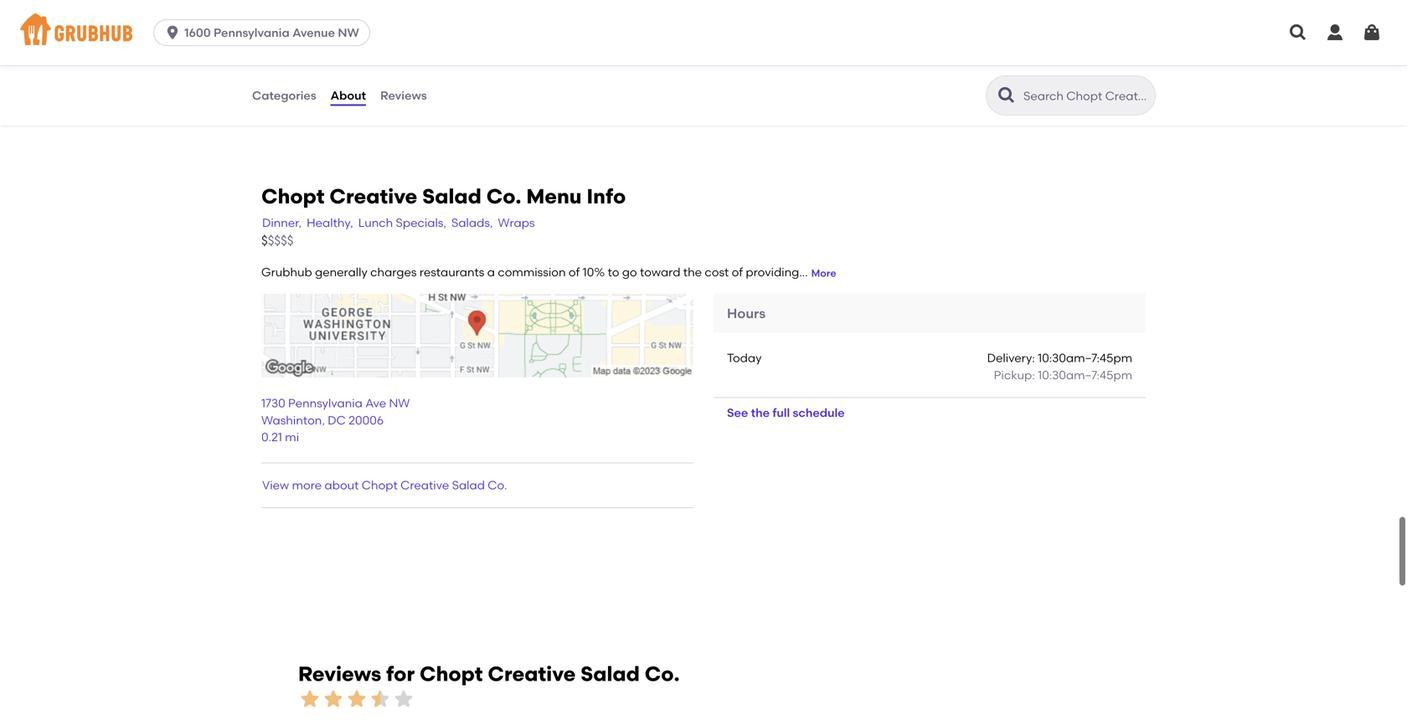 Task type: locate. For each thing, give the bounding box(es) containing it.
,
[[322, 413, 325, 427]]

hours
[[727, 305, 766, 322]]

1 vertical spatial 10:30am–7:45pm
[[1038, 368, 1132, 382]]

0 horizontal spatial svg image
[[1288, 23, 1308, 43]]

0 vertical spatial 10:30am–7:45pm
[[1038, 351, 1132, 365]]

0 horizontal spatial the
[[683, 265, 702, 279]]

more button
[[811, 266, 836, 281]]

2 10:30am–7:45pm from the top
[[1038, 368, 1132, 382]]

creative up lunch
[[329, 184, 417, 209]]

$
[[261, 233, 268, 248]]

nw for 1600 pennsylvania avenue nw
[[338, 26, 359, 40]]

more
[[811, 267, 836, 279]]

nw
[[338, 26, 359, 40], [389, 396, 410, 410]]

categories
[[252, 88, 316, 102]]

3 svg image from the left
[[1362, 23, 1382, 43]]

10:30am–7:45pm for delivery: 10:30am–7:45pm
[[1038, 351, 1132, 365]]

1 vertical spatial salad
[[452, 478, 485, 493]]

1 10:30am–7:45pm from the top
[[1038, 351, 1132, 365]]

lunch specials, button
[[357, 213, 447, 232]]

see the full schedule button
[[714, 398, 858, 428]]

chopt
[[261, 184, 325, 209], [362, 478, 398, 493]]

providing
[[746, 265, 799, 279]]

nw right avenue
[[338, 26, 359, 40]]

specials,
[[396, 216, 446, 230]]

10:30am–7:45pm up pickup: 10:30am–7:45pm
[[1038, 351, 1132, 365]]

of left the 10%
[[569, 265, 580, 279]]

1 vertical spatial co.
[[488, 478, 507, 493]]

0 vertical spatial chopt
[[261, 184, 325, 209]]

full
[[773, 406, 790, 420]]

dinner, healthy, lunch specials, salads, wraps
[[262, 216, 535, 230]]

2 horizontal spatial svg image
[[1362, 23, 1382, 43]]

the left full
[[751, 406, 770, 420]]

0 vertical spatial the
[[683, 265, 702, 279]]

10:30am–7:45pm
[[1038, 351, 1132, 365], [1038, 368, 1132, 382]]

about
[[325, 478, 359, 493]]

salads, button
[[451, 213, 494, 232]]

1 of from the left
[[569, 265, 580, 279]]

10%
[[583, 265, 605, 279]]

co.
[[486, 184, 521, 209], [488, 478, 507, 493]]

main navigation navigation
[[0, 0, 1407, 65]]

1 horizontal spatial of
[[732, 265, 743, 279]]

dinner,
[[262, 216, 302, 230]]

nw inside 1730 pennsylvania ave nw washinton , dc 20006 0.21 mi
[[389, 396, 410, 410]]

1730 pennsylvania ave nw washinton , dc 20006 0.21 mi
[[261, 396, 410, 444]]

reviews
[[380, 88, 427, 102]]

1 vertical spatial the
[[751, 406, 770, 420]]

pennsylvania up ,
[[288, 396, 363, 410]]

wraps button
[[497, 213, 536, 232]]

svg image
[[1288, 23, 1308, 43], [1325, 23, 1345, 43], [1362, 23, 1382, 43]]

1 horizontal spatial chopt
[[362, 478, 398, 493]]

the
[[683, 265, 702, 279], [751, 406, 770, 420]]

pickup: 10:30am–7:45pm
[[994, 368, 1132, 382]]

1730
[[261, 396, 285, 410]]

creative right about
[[400, 478, 449, 493]]

pennsylvania
[[214, 26, 290, 40], [288, 396, 363, 410]]

salad
[[422, 184, 481, 209], [452, 478, 485, 493]]

schedule
[[793, 406, 845, 420]]

nw inside button
[[338, 26, 359, 40]]

pennsylvania right 1600
[[214, 26, 290, 40]]

2 of from the left
[[732, 265, 743, 279]]

1 horizontal spatial the
[[751, 406, 770, 420]]

chopt up dinner,
[[261, 184, 325, 209]]

of
[[569, 265, 580, 279], [732, 265, 743, 279]]

...
[[799, 265, 808, 279]]

1 horizontal spatial svg image
[[1325, 23, 1345, 43]]

salads,
[[451, 216, 493, 230]]

nw right ave
[[389, 396, 410, 410]]

about
[[331, 88, 366, 102]]

0 vertical spatial pennsylvania
[[214, 26, 290, 40]]

pennsylvania for ave
[[288, 396, 363, 410]]

pennsylvania inside 1730 pennsylvania ave nw washinton , dc 20006 0.21 mi
[[288, 396, 363, 410]]

chopt right about
[[362, 478, 398, 493]]

the inside button
[[751, 406, 770, 420]]

1 vertical spatial pennsylvania
[[288, 396, 363, 410]]

generally
[[315, 265, 368, 279]]

the left cost
[[683, 265, 702, 279]]

1600
[[184, 26, 211, 40]]

1 vertical spatial creative
[[400, 478, 449, 493]]

toward
[[640, 265, 680, 279]]

0 horizontal spatial of
[[569, 265, 580, 279]]

delivery:
[[987, 351, 1035, 365]]

pennsylvania inside button
[[214, 26, 290, 40]]

grubhub
[[261, 265, 312, 279]]

creative
[[329, 184, 417, 209], [400, 478, 449, 493]]

Search Chopt Creative Salad Co. search field
[[1022, 88, 1150, 104]]

0.21
[[261, 430, 282, 444]]

1 vertical spatial nw
[[389, 396, 410, 410]]

1 horizontal spatial nw
[[389, 396, 410, 410]]

of right cost
[[732, 265, 743, 279]]

cost
[[705, 265, 729, 279]]

10:30am–7:45pm down the delivery: 10:30am–7:45pm
[[1038, 368, 1132, 382]]

0 vertical spatial nw
[[338, 26, 359, 40]]

save this restaurant image
[[508, 680, 528, 700]]

0 horizontal spatial chopt
[[261, 184, 325, 209]]

1 svg image from the left
[[1288, 23, 1308, 43]]

0 horizontal spatial nw
[[338, 26, 359, 40]]



Task type: describe. For each thing, give the bounding box(es) containing it.
lunch
[[358, 216, 393, 230]]

chopt creative salad co. menu info
[[261, 184, 626, 209]]

view more about chopt creative salad co.
[[262, 478, 507, 493]]

pennsylvania for avenue
[[214, 26, 290, 40]]

2 svg image from the left
[[1325, 23, 1345, 43]]

1600 pennsylvania avenue nw
[[184, 26, 359, 40]]

healthy,
[[307, 216, 353, 230]]

20006
[[349, 413, 384, 427]]

10:30am–7:45pm for pickup: 10:30am–7:45pm
[[1038, 368, 1132, 382]]

svg image
[[164, 24, 181, 41]]

reviews button
[[379, 65, 428, 126]]

to
[[608, 265, 619, 279]]

charges
[[370, 265, 417, 279]]

commission
[[498, 265, 566, 279]]

a
[[487, 265, 495, 279]]

more
[[292, 478, 322, 493]]

info
[[587, 184, 626, 209]]

0 vertical spatial creative
[[329, 184, 417, 209]]

search icon image
[[997, 85, 1017, 106]]

0 vertical spatial salad
[[422, 184, 481, 209]]

nw for 1730 pennsylvania ave nw washinton , dc 20006 0.21 mi
[[389, 396, 410, 410]]

save this restaurant button
[[503, 675, 533, 705]]

1600 pennsylvania avenue nw button
[[153, 19, 377, 46]]

view
[[262, 478, 289, 493]]

0 vertical spatial co.
[[486, 184, 521, 209]]

mi
[[285, 430, 299, 444]]

today
[[727, 351, 762, 365]]

restaurants
[[419, 265, 484, 279]]

ave
[[365, 396, 386, 410]]

washinton
[[261, 413, 322, 427]]

$$$$$
[[261, 233, 294, 248]]

1 vertical spatial chopt
[[362, 478, 398, 493]]

avenue
[[292, 26, 335, 40]]

grubhub generally charges restaurants a commission of 10% to go toward the cost of providing ... more
[[261, 265, 836, 279]]

dc
[[328, 413, 346, 427]]

categories button
[[251, 65, 317, 126]]

wraps
[[498, 216, 535, 230]]

healthy, button
[[306, 213, 354, 232]]

dinner, button
[[261, 213, 302, 232]]

go
[[622, 265, 637, 279]]

see the full schedule
[[727, 406, 845, 420]]

delivery: 10:30am–7:45pm
[[987, 351, 1132, 365]]

menu
[[526, 184, 582, 209]]

pickup:
[[994, 368, 1035, 382]]

see
[[727, 406, 748, 420]]

about button
[[330, 65, 367, 126]]



Task type: vqa. For each thing, say whether or not it's contained in the screenshot.
through
no



